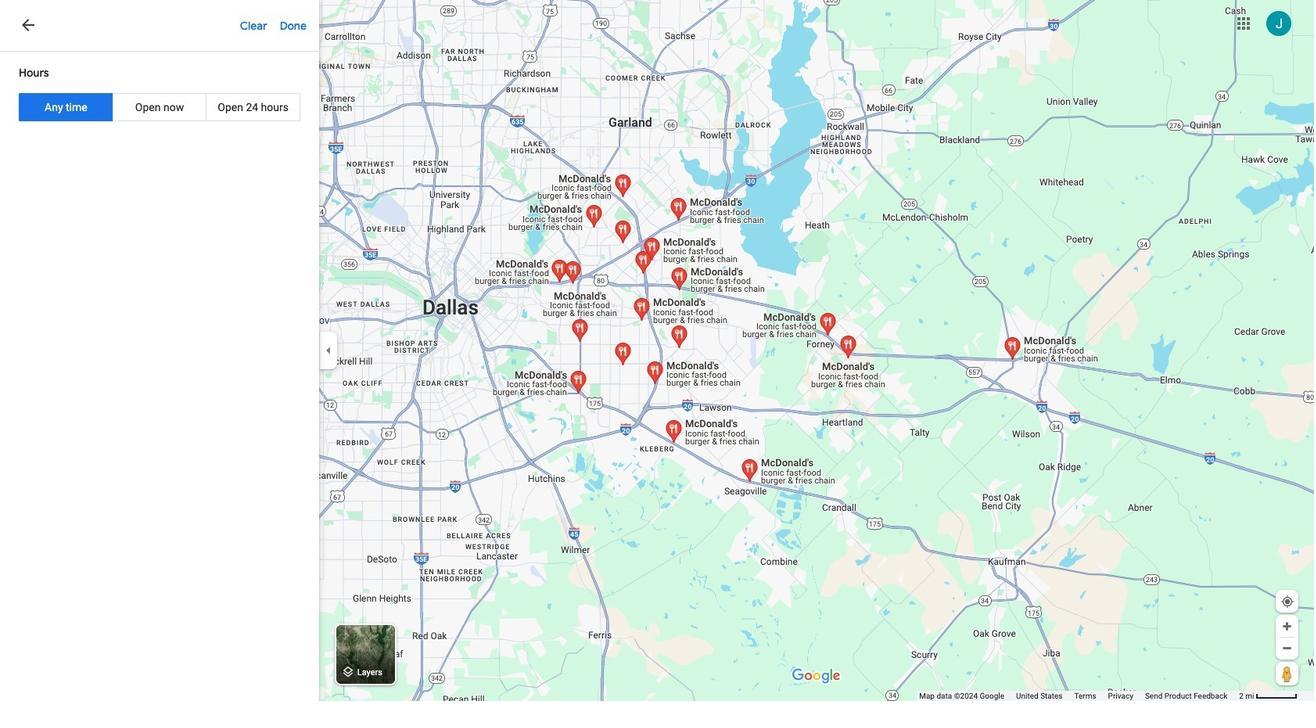 Task type: locate. For each thing, give the bounding box(es) containing it.
collapse side panel image
[[320, 342, 337, 359]]

zoom in image
[[1282, 620, 1293, 632]]

google account: john smith  
(johnsmith43233@gmail.com) image
[[1267, 11, 1292, 36]]

google maps element
[[0, 0, 1314, 701]]

main content
[[0, 0, 319, 701]]

option group inside hours group
[[19, 93, 300, 121]]

show street view coverage image
[[1276, 662, 1299, 685]]

zoom out image
[[1282, 642, 1293, 654]]

option group
[[19, 93, 300, 121]]



Task type: describe. For each thing, give the bounding box(es) containing it.
show your location image
[[1281, 595, 1295, 609]]

hours group
[[0, 55, 319, 131]]



Task type: vqa. For each thing, say whether or not it's contained in the screenshot.
navigation
no



